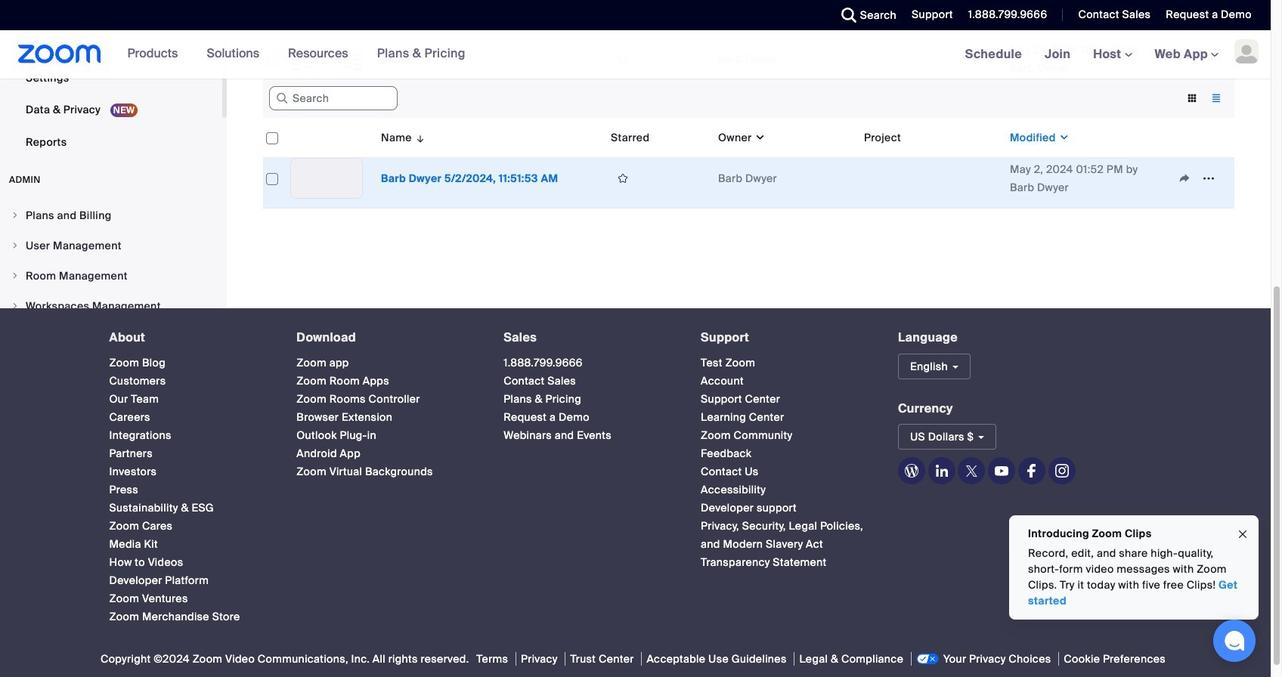 Task type: locate. For each thing, give the bounding box(es) containing it.
cell for game element at the left top of page
[[858, 56, 1004, 62]]

click to star the whiteboard barb dwyer 5/2/2024, 11:51:53 am image
[[611, 171, 635, 185]]

2 vertical spatial cell
[[858, 149, 1004, 208]]

banner
[[0, 30, 1271, 79]]

2 menu item from the top
[[0, 231, 222, 260]]

1 heading from the left
[[109, 331, 269, 344]]

profile picture image
[[1235, 39, 1259, 64]]

cell
[[858, 56, 1004, 62], [858, 115, 1004, 121], [858, 149, 1004, 208]]

2 vertical spatial right image
[[11, 302, 20, 311]]

more options for barb dwyer 5/2/2024, 11:51:53 am image
[[1197, 171, 1221, 185]]

2 cell from the top
[[858, 115, 1004, 121]]

product information navigation
[[101, 30, 477, 79]]

1 vertical spatial right image
[[11, 271, 20, 281]]

thumbnail of barb dwyer 5/2/2024, 11:51:53 am image
[[291, 159, 362, 198]]

1 cell from the top
[[858, 56, 1004, 62]]

barb dwyer 5/2/2024, 11:51:53 am, may 2, 2024 01:52 pm, modified by barb dwyer, link image
[[290, 158, 363, 199]]

3 heading from the left
[[504, 331, 674, 344]]

3 menu item from the top
[[0, 262, 222, 290]]

4 heading from the left
[[701, 331, 871, 344]]

0 vertical spatial cell
[[858, 56, 1004, 62]]

menu item
[[0, 201, 222, 230], [0, 231, 222, 260], [0, 262, 222, 290], [0, 292, 222, 321]]

heading
[[109, 331, 269, 344], [297, 331, 476, 344], [504, 331, 674, 344], [701, 331, 871, 344]]

application
[[263, 0, 1246, 220], [611, 47, 706, 70], [611, 107, 706, 130], [1173, 167, 1229, 190]]

0 vertical spatial right image
[[11, 211, 20, 220]]

right image
[[11, 241, 20, 250]]

1 vertical spatial cell
[[858, 115, 1004, 121]]

grid mode, not selected image
[[1180, 91, 1204, 105]]

open chat image
[[1224, 631, 1245, 652]]

3 cell from the top
[[858, 149, 1004, 208]]

right image
[[11, 211, 20, 220], [11, 271, 20, 281], [11, 302, 20, 311]]

barb dwyer 4/29/2024, 2:03:06 pm element
[[381, 112, 566, 125]]

game element
[[381, 52, 411, 66]]

share image
[[1173, 171, 1197, 185]]

1 menu item from the top
[[0, 201, 222, 230]]

the whiteboard barb dwyer 4/29/2024, 2:03:06 pm is view only element
[[293, 101, 340, 119]]



Task type: vqa. For each thing, say whether or not it's contained in the screenshot.
second the window new image
no



Task type: describe. For each thing, give the bounding box(es) containing it.
thumbnail of game image
[[291, 39, 362, 78]]

1 right image from the top
[[11, 211, 20, 220]]

2 right image from the top
[[11, 271, 20, 281]]

Search text field
[[269, 86, 398, 111]]

3 right image from the top
[[11, 302, 20, 311]]

cell for barb dwyer 5/2/2024, 11:51:53 am element
[[858, 149, 1004, 208]]

2 heading from the left
[[297, 331, 476, 344]]

barb dwyer 5/2/2024, 11:51:53 am element
[[381, 171, 558, 185]]

cell for barb dwyer 4/29/2024, 2:03:06 pm element
[[858, 115, 1004, 121]]

list mode, selected image
[[1204, 91, 1229, 105]]

meetings navigation
[[954, 30, 1271, 79]]

thumbnail of barb dwyer 4/29/2024, 2:03:06 pm image
[[291, 99, 362, 138]]

arrow down image
[[412, 129, 426, 147]]

close image
[[1237, 526, 1249, 543]]

personal menu menu
[[0, 0, 222, 159]]

admin menu menu
[[0, 201, 222, 413]]

down image
[[1056, 130, 1070, 145]]

down image
[[752, 130, 766, 145]]

zoom logo image
[[18, 45, 101, 64]]

4 menu item from the top
[[0, 292, 222, 321]]



